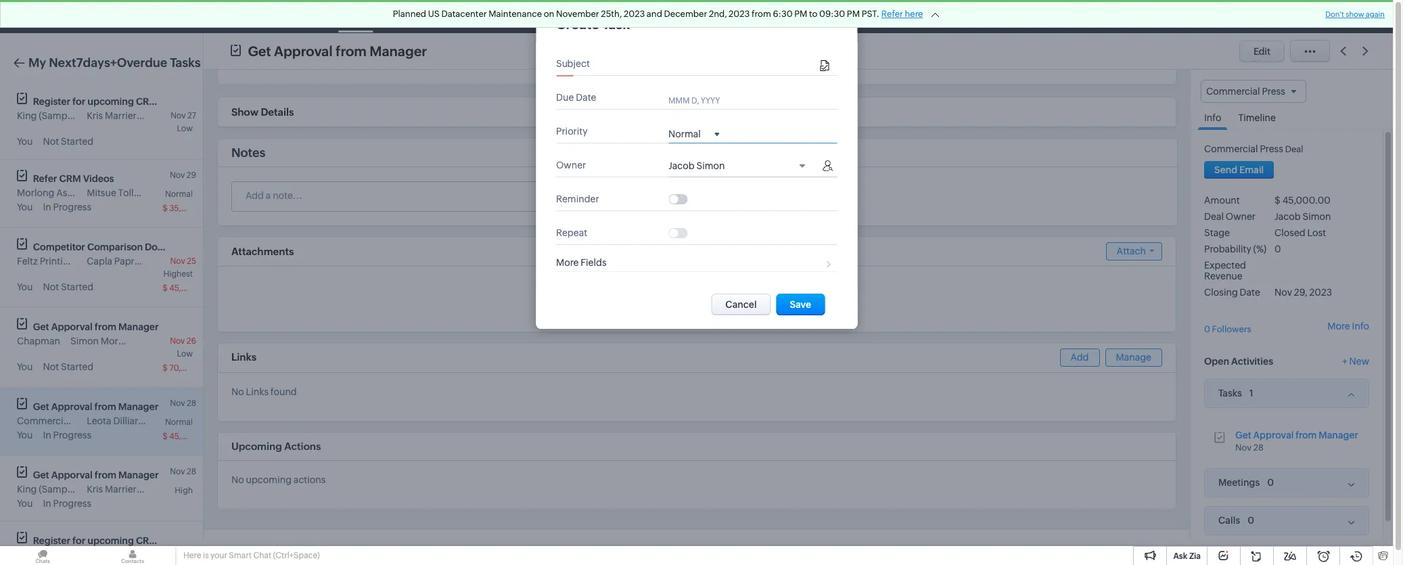 Task type: locate. For each thing, give the bounding box(es) containing it.
no left attachment
[[653, 294, 666, 305]]

nov
[[171, 111, 186, 120], [170, 171, 185, 180], [170, 257, 185, 266], [1275, 287, 1293, 298], [170, 336, 185, 346], [170, 399, 185, 408], [1236, 442, 1252, 453], [170, 467, 185, 477], [169, 550, 184, 560]]

press for commercial press
[[73, 416, 96, 426]]

kris marrier (sample) down my next7days+overdue tasks
[[87, 110, 178, 121]]

get up chapman
[[33, 322, 49, 332]]

3 you from the top
[[17, 282, 33, 292]]

1 register from the top
[[33, 96, 70, 107]]

register up "ruta"
[[33, 535, 70, 546]]

no down the upcoming
[[231, 474, 244, 485]]

kris marrier (sample) for in progress
[[87, 484, 178, 495]]

1 horizontal spatial commercial
[[1205, 144, 1259, 154]]

0 vertical spatial register
[[33, 96, 70, 107]]

low down 27
[[177, 124, 193, 133]]

1 marrier from the top
[[105, 110, 137, 121]]

1 horizontal spatial deal
[[1286, 144, 1304, 154]]

you up michael
[[17, 498, 33, 509]]

marrier for not started
[[105, 110, 137, 121]]

started for (sample)
[[61, 136, 93, 147]]

get up commercial press
[[33, 401, 49, 412]]

search element
[[1189, 0, 1216, 33]]

competitor comparison document nov 25
[[33, 242, 196, 266]]

1 vertical spatial 28
[[1254, 442, 1264, 453]]

2 in from the top
[[43, 430, 51, 441]]

0 vertical spatial marrier
[[105, 110, 137, 121]]

register down my on the left top of page
[[33, 96, 70, 107]]

press for commercial press deal
[[1261, 144, 1284, 154]]

1 vertical spatial progress
[[53, 430, 91, 441]]

simon down the normal field
[[697, 160, 725, 171]]

nov left 26
[[170, 336, 185, 346]]

king (sample) for in
[[17, 484, 78, 495]]

found
[[271, 387, 297, 397]]

0 vertical spatial apporval
[[51, 322, 93, 332]]

0 vertical spatial kris marrier (sample)
[[87, 110, 178, 121]]

chats image
[[0, 546, 85, 565]]

probability
[[1205, 244, 1252, 255]]

you down feltz
[[17, 282, 33, 292]]

marrier
[[105, 110, 137, 121], [105, 484, 137, 495]]

kris down get apporval from manager
[[87, 484, 103, 495]]

in progress down the morlong associates
[[43, 202, 91, 213]]

not started up refer crm videos
[[43, 136, 93, 147]]

28 for kris marrier (sample)
[[187, 467, 196, 477]]

jacob down the normal field
[[669, 160, 695, 171]]

kris for in progress
[[87, 484, 103, 495]]

refer right pst.
[[882, 9, 904, 19]]

1 vertical spatial info
[[1353, 321, 1370, 332]]

2 vertical spatial not started
[[43, 361, 93, 372]]

started down the get apporval from manager nov 26
[[61, 361, 93, 372]]

1 webinars from the top
[[160, 96, 202, 107]]

low for kris marrier (sample)
[[177, 124, 193, 133]]

1 started from the top
[[61, 136, 93, 147]]

1 vertical spatial more
[[1328, 321, 1351, 332]]

0 vertical spatial started
[[61, 136, 93, 147]]

$ for capla paprocki (sample)
[[163, 284, 168, 293]]

1 king (sample) from the top
[[17, 110, 78, 121]]

simon inside field
[[697, 160, 725, 171]]

nov down get approval from manager link
[[1236, 442, 1252, 453]]

in for king
[[43, 498, 51, 509]]

0 left followers
[[1205, 324, 1211, 335]]

1 vertical spatial apporval
[[51, 470, 93, 481]]

upcoming for register for upcoming crm webinars nov 30
[[88, 535, 134, 546]]

nov left "29,"
[[1275, 287, 1293, 298]]

not started down 'feltz printing service'
[[43, 282, 93, 292]]

nov up highest
[[170, 257, 185, 266]]

simon up lost
[[1303, 211, 1332, 222]]

commercial press
[[17, 416, 96, 426]]

get approval from manager
[[248, 43, 427, 59], [33, 401, 159, 412]]

and
[[647, 9, 663, 19]]

webinars inside the "register for upcoming crm webinars nov 30"
[[160, 535, 202, 546]]

Add a note... field
[[232, 189, 636, 202]]

kris marrier (sample) down get apporval from manager
[[87, 484, 178, 495]]

orders for sales orders
[[753, 11, 784, 22]]

2 not from the top
[[43, 282, 59, 292]]

1 vertical spatial tasks
[[1219, 388, 1243, 399]]

0 horizontal spatial get approval from manager
[[33, 401, 159, 412]]

tollner
[[118, 187, 148, 198]]

register for register for upcoming crm webinars nov 30
[[33, 535, 70, 546]]

0 vertical spatial simon
[[697, 160, 725, 171]]

is
[[203, 551, 209, 560]]

previous record image
[[1341, 47, 1347, 56]]

0 vertical spatial webinars
[[160, 96, 202, 107]]

tasks left 1 at the bottom right
[[1219, 388, 1243, 399]]

1 horizontal spatial orders
[[848, 11, 878, 22]]

MMM d, yyyy text field
[[669, 95, 743, 106]]

upcoming up michael ruta (sample)
[[88, 535, 134, 546]]

sales orders
[[728, 11, 784, 22]]

1 vertical spatial kris
[[87, 484, 103, 495]]

tasks up 27
[[170, 56, 201, 70]]

0 vertical spatial no
[[653, 294, 666, 305]]

nov inside register for upcoming crm webinars nov 27
[[171, 111, 186, 120]]

in progress down commercial press
[[43, 430, 91, 441]]

2 for from the top
[[72, 535, 85, 546]]

pm left to
[[795, 9, 808, 19]]

for up michael ruta (sample)
[[72, 535, 85, 546]]

1 vertical spatial 0
[[1205, 324, 1211, 335]]

links left found
[[246, 387, 269, 397]]

(ctrl+space)
[[273, 551, 320, 560]]

0 for 0 followers
[[1205, 324, 1211, 335]]

4 you from the top
[[17, 361, 33, 372]]

0 vertical spatial refer
[[882, 9, 904, 19]]

show details
[[231, 106, 294, 118]]

0 horizontal spatial press
[[73, 416, 96, 426]]

2 king from the top
[[17, 484, 37, 495]]

1 vertical spatial approval
[[51, 401, 92, 412]]

1 progress from the top
[[53, 202, 91, 213]]

2 king (sample) from the top
[[17, 484, 78, 495]]

$ 45,000.00 down highest
[[163, 284, 211, 293]]

not started
[[43, 136, 93, 147], [43, 282, 93, 292], [43, 361, 93, 372]]

1 in progress from the top
[[43, 202, 91, 213]]

$ for simon morasca (sample)
[[163, 363, 168, 373]]

closed lost
[[1275, 228, 1327, 238]]

0 vertical spatial kris
[[87, 110, 103, 121]]

jacob simon
[[669, 160, 725, 171], [1275, 211, 1332, 222]]

0 horizontal spatial date
[[576, 92, 597, 103]]

2 vertical spatial simon
[[70, 336, 99, 347]]

progress for (sample)
[[53, 498, 91, 509]]

1 vertical spatial started
[[61, 282, 93, 292]]

1 apporval from the top
[[51, 322, 93, 332]]

$ down highest
[[163, 284, 168, 293]]

1 vertical spatial low
[[177, 349, 193, 359]]

timeline
[[1239, 112, 1277, 123]]

2023 left and
[[624, 9, 645, 19]]

2 vertical spatial in progress
[[43, 498, 91, 509]]

simon left morasca
[[70, 336, 99, 347]]

orders
[[753, 11, 784, 22], [848, 11, 878, 22]]

$
[[1275, 195, 1281, 206], [163, 204, 168, 213], [163, 284, 168, 293], [163, 363, 168, 373], [163, 432, 168, 441]]

1 in from the top
[[43, 202, 51, 213]]

refer
[[882, 9, 904, 19], [33, 173, 57, 184]]

for for register for upcoming crm webinars nov 27
[[72, 96, 85, 107]]

webinars up 27
[[160, 96, 202, 107]]

open activities
[[1205, 356, 1274, 367]]

you down chapman
[[17, 361, 33, 372]]

$ left 35,000.00
[[163, 204, 168, 213]]

nov left 30
[[169, 550, 184, 560]]

in progress for (sample)
[[43, 498, 91, 509]]

1 not from the top
[[43, 136, 59, 147]]

manage
[[1117, 352, 1152, 363]]

35,000.00
[[169, 204, 211, 213]]

0 for 0
[[1275, 244, 1282, 255]]

25
[[187, 257, 196, 266]]

deal right commercial press link
[[1286, 144, 1304, 154]]

0 vertical spatial 28
[[187, 399, 196, 408]]

task
[[603, 16, 630, 32]]

26
[[187, 336, 196, 346]]

2 progress from the top
[[53, 430, 91, 441]]

1 pm from the left
[[795, 9, 808, 19]]

0 vertical spatial 45,000.00
[[1283, 195, 1331, 206]]

2 vertical spatial progress
[[53, 498, 91, 509]]

2023 right "29,"
[[1310, 287, 1333, 298]]

date right due
[[576, 92, 597, 103]]

apporval
[[51, 322, 93, 332], [51, 470, 93, 481]]

approval up details
[[274, 43, 333, 59]]

ruta
[[53, 550, 74, 560]]

recent last
[[574, 148, 621, 158]]

associates
[[56, 187, 104, 198]]

for down next7days+overdue
[[72, 96, 85, 107]]

not down chapman
[[43, 361, 59, 372]]

nov 29, 2023
[[1275, 287, 1333, 298]]

$ left 70,000.00
[[163, 363, 168, 373]]

0 vertical spatial links
[[231, 351, 257, 363]]

jacob
[[669, 160, 695, 171], [1275, 211, 1301, 222]]

feltz
[[17, 256, 38, 267]]

45,000.00 down highest
[[169, 284, 211, 293]]

show
[[231, 106, 259, 118]]

ask
[[1174, 552, 1188, 561]]

king up michael
[[17, 484, 37, 495]]

45,000.00
[[1283, 195, 1331, 206], [169, 284, 211, 293], [169, 432, 211, 441]]

datacenter
[[442, 9, 487, 19]]

progress down get apporval from manager
[[53, 498, 91, 509]]

1 vertical spatial $ 45,000.00
[[163, 284, 211, 293]]

normal up $ 35,000.00 in the top of the page
[[165, 190, 193, 199]]

1 vertical spatial upcoming
[[246, 474, 292, 485]]

0 vertical spatial more
[[556, 257, 579, 268]]

3 in from the top
[[43, 498, 51, 509]]

1 horizontal spatial refer
[[882, 9, 904, 19]]

register for upcoming crm webinars nov 30
[[33, 535, 202, 560]]

from
[[752, 9, 772, 19], [336, 43, 367, 59], [95, 322, 116, 332], [94, 401, 116, 412], [1296, 430, 1318, 440], [95, 470, 116, 481]]

1 not started from the top
[[43, 136, 93, 147]]

1 for from the top
[[72, 96, 85, 107]]

1 orders from the left
[[753, 11, 784, 22]]

1 low from the top
[[177, 124, 193, 133]]

in for commercial
[[43, 430, 51, 441]]

0 vertical spatial press
[[1261, 144, 1284, 154]]

closing
[[1205, 287, 1239, 298]]

capla
[[87, 256, 112, 267]]

2023
[[624, 9, 645, 19], [729, 9, 750, 19], [1310, 287, 1333, 298]]

apporval inside the get apporval from manager nov 26
[[51, 322, 93, 332]]

2 orders from the left
[[848, 11, 878, 22]]

2nd,
[[709, 9, 727, 19]]

upcoming
[[231, 441, 282, 452]]

not
[[43, 136, 59, 147], [43, 282, 59, 292], [43, 361, 59, 372]]

2 vertical spatial approval
[[1254, 430, 1295, 440]]

marrier down get apporval from manager
[[105, 484, 137, 495]]

2 low from the top
[[177, 349, 193, 359]]

1 horizontal spatial press
[[1261, 144, 1284, 154]]

0 vertical spatial 0
[[1275, 244, 1282, 255]]

commercial down info link
[[1205, 144, 1259, 154]]

1 horizontal spatial simon
[[697, 160, 725, 171]]

more up "+"
[[1328, 321, 1351, 332]]

1 vertical spatial no
[[231, 387, 244, 397]]

webinars for register for upcoming crm webinars nov 27
[[160, 96, 202, 107]]

not up refer crm videos
[[43, 136, 59, 147]]

king (sample)
[[17, 110, 78, 121], [17, 484, 78, 495]]

purchase
[[805, 11, 846, 22]]

apporval for get apporval from manager nov 26
[[51, 322, 93, 332]]

apporval up chapman
[[51, 322, 93, 332]]

normal down mmm d, yyyy text field
[[669, 129, 701, 139]]

commercial left leota in the bottom left of the page
[[17, 416, 71, 426]]

kris for not started
[[87, 110, 103, 121]]

manager inside the get apporval from manager nov 26
[[119, 322, 159, 332]]

2 vertical spatial 45,000.00
[[169, 432, 211, 441]]

2 vertical spatial 28
[[187, 467, 196, 477]]

progress down associates
[[53, 202, 91, 213]]

michael ruta (sample)
[[17, 550, 115, 560]]

started down 'feltz printing service'
[[61, 282, 93, 292]]

register for upcoming crm webinars nov 27
[[33, 96, 202, 120]]

jacob simon down the normal field
[[669, 160, 725, 171]]

1 nov 28 from the top
[[170, 399, 196, 408]]

you up "morlong"
[[17, 136, 33, 147]]

upgrade
[[1086, 17, 1124, 26]]

0 vertical spatial nov 28
[[170, 399, 196, 408]]

started up refer crm videos
[[61, 136, 93, 147]]

orders right sales
[[753, 11, 784, 22]]

you down "morlong"
[[17, 202, 33, 213]]

1 kris from the top
[[87, 110, 103, 121]]

1 horizontal spatial jacob simon
[[1275, 211, 1332, 222]]

1 vertical spatial in progress
[[43, 430, 91, 441]]

date for due date
[[576, 92, 597, 103]]

2 vertical spatial no
[[231, 474, 244, 485]]

info up commercial press link
[[1205, 112, 1222, 123]]

1 vertical spatial refer
[[33, 173, 57, 184]]

not started for (sample)
[[43, 136, 93, 147]]

1 horizontal spatial info
[[1353, 321, 1370, 332]]

0 vertical spatial for
[[72, 96, 85, 107]]

progress for associates
[[53, 202, 91, 213]]

timeline link
[[1232, 103, 1283, 129]]

None button
[[1205, 161, 1275, 179], [712, 294, 771, 315], [1205, 161, 1275, 179], [712, 294, 771, 315]]

3 in progress from the top
[[43, 498, 91, 509]]

my
[[28, 56, 46, 70]]

morasca
[[101, 336, 138, 347]]

nov 28 up high
[[170, 467, 196, 477]]

king (sample) for not
[[17, 110, 78, 121]]

1 vertical spatial nov 28
[[170, 467, 196, 477]]

sales orders link
[[717, 0, 795, 33]]

$ 45,000.00 for get approval from manager
[[163, 432, 211, 441]]

jacob inside field
[[669, 160, 695, 171]]

upcoming inside the "register for upcoming crm webinars nov 30"
[[88, 535, 134, 546]]

approval up commercial press
[[51, 401, 92, 412]]

1 vertical spatial king
[[17, 484, 37, 495]]

normal inside field
[[669, 129, 701, 139]]

nov 29
[[170, 171, 196, 180]]

progress for press
[[53, 430, 91, 441]]

2 marrier from the top
[[105, 484, 137, 495]]

2 vertical spatial upcoming
[[88, 535, 134, 546]]

1 vertical spatial kris marrier (sample)
[[87, 484, 178, 495]]

0 vertical spatial jacob
[[669, 160, 695, 171]]

for inside register for upcoming crm webinars nov 27
[[72, 96, 85, 107]]

low up $ 70,000.00
[[177, 349, 193, 359]]

2 vertical spatial started
[[61, 361, 93, 372]]

1 vertical spatial webinars
[[160, 535, 202, 546]]

2 not started from the top
[[43, 282, 93, 292]]

1 vertical spatial 45,000.00
[[169, 284, 211, 293]]

+
[[1343, 356, 1348, 367]]

meetings link
[[379, 0, 441, 33]]

0 horizontal spatial refer
[[33, 173, 57, 184]]

0 horizontal spatial info
[[1205, 112, 1222, 123]]

links
[[231, 351, 257, 363], [246, 387, 269, 397]]

nov 28 down $ 70,000.00
[[170, 399, 196, 408]]

Normal field
[[669, 128, 720, 139]]

None submit
[[777, 294, 825, 315]]

0 vertical spatial in progress
[[43, 202, 91, 213]]

repeat
[[556, 227, 588, 238]]

videos
[[83, 173, 114, 184]]

commercial for commercial press
[[17, 416, 71, 426]]

0 vertical spatial approval
[[274, 43, 333, 59]]

leota dilliard (sample)
[[87, 416, 185, 426]]

crm inside register for upcoming crm webinars nov 27
[[136, 96, 158, 107]]

1 vertical spatial jacob simon
[[1275, 211, 1332, 222]]

2 started from the top
[[61, 282, 93, 292]]

2 kris from the top
[[87, 484, 103, 495]]

attach link
[[1106, 242, 1163, 261]]

king for register for upcoming crm webinars
[[17, 110, 37, 121]]

get down 1 at the bottom right
[[1236, 430, 1252, 440]]

2023 right 2nd,
[[729, 9, 750, 19]]

info link
[[1198, 103, 1229, 130]]

for for register for upcoming crm webinars nov 30
[[72, 535, 85, 546]]

kris marrier (sample)
[[87, 110, 178, 121], [87, 484, 178, 495]]

king
[[17, 110, 37, 121], [17, 484, 37, 495]]

king down my on the left top of page
[[17, 110, 37, 121]]

2 in progress from the top
[[43, 430, 91, 441]]

0 vertical spatial progress
[[53, 202, 91, 213]]

2 register from the top
[[33, 535, 70, 546]]

1 vertical spatial marrier
[[105, 484, 137, 495]]

0 right (%)
[[1275, 244, 1282, 255]]

next record image
[[1363, 47, 1372, 56]]

jacob simon inside field
[[669, 160, 725, 171]]

0 followers
[[1205, 324, 1252, 335]]

1 horizontal spatial pm
[[847, 9, 860, 19]]

no left found
[[231, 387, 244, 397]]

upcoming actions
[[231, 441, 321, 452]]

1 vertical spatial in
[[43, 430, 51, 441]]

priority
[[556, 126, 588, 137]]

1 vertical spatial simon
[[1303, 211, 1332, 222]]

$ up closed
[[1275, 195, 1281, 206]]

more left fields
[[556, 257, 579, 268]]

highest
[[164, 269, 193, 279]]

2 vertical spatial normal
[[165, 418, 193, 427]]

2 apporval from the top
[[51, 470, 93, 481]]

1 king from the top
[[17, 110, 37, 121]]

get inside get approval from manager nov 28
[[1236, 430, 1252, 440]]

0 vertical spatial normal
[[669, 129, 701, 139]]

0 vertical spatial low
[[177, 124, 193, 133]]

0 vertical spatial not started
[[43, 136, 93, 147]]

in down commercial press
[[43, 430, 51, 441]]

register inside register for upcoming crm webinars nov 27
[[33, 96, 70, 107]]

refer up "morlong"
[[33, 173, 57, 184]]

0 horizontal spatial tasks
[[170, 56, 201, 70]]

1 vertical spatial register
[[33, 535, 70, 546]]

you down commercial press
[[17, 430, 33, 441]]

webinars inside register for upcoming crm webinars nov 27
[[160, 96, 202, 107]]

28 up high
[[187, 467, 196, 477]]

from inside get approval from manager nov 28
[[1296, 430, 1318, 440]]

pst.
[[862, 9, 880, 19]]

3 started from the top
[[61, 361, 93, 372]]

1 vertical spatial press
[[73, 416, 96, 426]]

$ 45,000.00 for competitor comparison document
[[163, 284, 211, 293]]

leota
[[87, 416, 111, 426]]

revenue
[[1205, 271, 1243, 282]]

jacob up closed
[[1275, 211, 1301, 222]]

here is your smart chat (ctrl+space)
[[183, 551, 320, 560]]

nov 28 for kris marrier (sample)
[[170, 467, 196, 477]]

2 vertical spatial not
[[43, 361, 59, 372]]

28 down 70,000.00
[[187, 399, 196, 408]]

2 vertical spatial $ 45,000.00
[[163, 432, 211, 441]]

links up no links found on the left bottom of page
[[231, 351, 257, 363]]

deal owner
[[1205, 211, 1256, 222]]

3 progress from the top
[[53, 498, 91, 509]]

manager inside get approval from manager nov 28
[[1319, 430, 1359, 440]]

1 horizontal spatial 0
[[1275, 244, 1282, 255]]

upcoming inside register for upcoming crm webinars nov 27
[[88, 96, 134, 107]]

28 inside get approval from manager nov 28
[[1254, 442, 1264, 453]]

info
[[1205, 112, 1222, 123], [1353, 321, 1370, 332]]

approval down 1 at the bottom right
[[1254, 430, 1295, 440]]

for inside the "register for upcoming crm webinars nov 30"
[[72, 535, 85, 546]]

pm left pst.
[[847, 9, 860, 19]]

2 kris marrier (sample) from the top
[[87, 484, 178, 495]]

register inside the "register for upcoming crm webinars nov 30"
[[33, 535, 70, 546]]

$ 45,000.00 up closed lost
[[1275, 195, 1331, 206]]

0 horizontal spatial jacob
[[669, 160, 695, 171]]

1 vertical spatial not
[[43, 282, 59, 292]]

1 vertical spatial for
[[72, 535, 85, 546]]

upcoming down next7days+overdue
[[88, 96, 134, 107]]

orders right 09:30
[[848, 11, 878, 22]]

1 horizontal spatial get approval from manager
[[248, 43, 427, 59]]

1 vertical spatial deal
[[1205, 211, 1224, 222]]

2 nov 28 from the top
[[170, 467, 196, 477]]

kris
[[87, 110, 103, 121], [87, 484, 103, 495]]

normal
[[669, 129, 701, 139], [165, 190, 193, 199], [165, 418, 193, 427]]

$ down leota dilliard (sample)
[[163, 432, 168, 441]]

press down timeline
[[1261, 144, 1284, 154]]

None text field
[[669, 59, 817, 70]]

tasks
[[170, 56, 201, 70], [1219, 388, 1243, 399]]

45,000.00 up closed lost
[[1283, 195, 1331, 206]]

1 vertical spatial commercial
[[17, 416, 71, 426]]

press left dilliard at the bottom left
[[73, 416, 96, 426]]

2 webinars from the top
[[160, 535, 202, 546]]

no for links
[[231, 387, 244, 397]]

1 horizontal spatial date
[[1240, 287, 1261, 298]]

normal right dilliard at the bottom left
[[165, 418, 193, 427]]

1 kris marrier (sample) from the top
[[87, 110, 178, 121]]

us
[[428, 9, 440, 19]]

0 vertical spatial in
[[43, 202, 51, 213]]

comparison
[[87, 242, 143, 252]]

upcoming down upcoming actions
[[246, 474, 292, 485]]

quotes
[[674, 11, 707, 22]]



Task type: describe. For each thing, give the bounding box(es) containing it.
analytics link
[[540, 0, 602, 33]]

3 not from the top
[[43, 361, 59, 372]]

probability (%)
[[1205, 244, 1267, 255]]

0 horizontal spatial 2023
[[624, 9, 645, 19]]

services
[[900, 11, 937, 22]]

details
[[261, 106, 294, 118]]

nov up high
[[170, 467, 185, 477]]

normal for mitsue tollner (sample)
[[165, 190, 193, 199]]

not for (sample)
[[43, 136, 59, 147]]

closed
[[1275, 228, 1306, 238]]

followers
[[1213, 324, 1252, 335]]

0 horizontal spatial owner
[[556, 160, 586, 171]]

to
[[810, 9, 818, 19]]

edit button
[[1240, 40, 1285, 62]]

date for closing date
[[1240, 287, 1261, 298]]

25th,
[[601, 9, 622, 19]]

1 horizontal spatial 2023
[[729, 9, 750, 19]]

0 vertical spatial info
[[1205, 112, 1222, 123]]

nov down $ 70,000.00
[[170, 399, 185, 408]]

nov 28 for leota dilliard (sample)
[[170, 399, 196, 408]]

morlong associates
[[17, 187, 104, 198]]

0 horizontal spatial simon
[[70, 336, 99, 347]]

attach
[[1117, 246, 1147, 257]]

mitsue
[[87, 187, 116, 198]]

here
[[905, 9, 924, 19]]

more fields
[[556, 257, 607, 268]]

king for get apporval from manager
[[17, 484, 37, 495]]

in for morlong
[[43, 202, 51, 213]]

marrier for in progress
[[105, 484, 137, 495]]

chat
[[253, 551, 272, 560]]

more info link
[[1328, 321, 1370, 332]]

nov inside the get apporval from manager nov 26
[[170, 336, 185, 346]]

add
[[1071, 352, 1089, 363]]

1 vertical spatial links
[[246, 387, 269, 397]]

create task
[[556, 16, 630, 32]]

show details link
[[231, 106, 294, 118]]

subject name lookup image
[[820, 60, 829, 72]]

last
[[605, 148, 621, 158]]

attachments
[[231, 246, 294, 257]]

document
[[145, 242, 192, 252]]

Jacob Simon field
[[669, 160, 812, 173]]

0 horizontal spatial deal
[[1205, 211, 1224, 222]]

$ for mitsue tollner (sample)
[[163, 204, 168, 213]]

ask zia
[[1174, 552, 1201, 561]]

get down commercial press
[[33, 470, 49, 481]]

competitor
[[33, 242, 85, 252]]

enterprise-trial upgrade
[[1074, 6, 1136, 26]]

0 vertical spatial tasks
[[170, 56, 201, 70]]

november
[[556, 9, 600, 19]]

0 vertical spatial $ 45,000.00
[[1275, 195, 1331, 206]]

nov inside the "register for upcoming crm webinars nov 30"
[[169, 550, 184, 560]]

due
[[556, 92, 574, 103]]

activities
[[1232, 356, 1274, 367]]

get up show details link
[[248, 43, 271, 59]]

edit
[[1254, 46, 1271, 57]]

service
[[76, 256, 109, 267]]

get inside the get apporval from manager nov 26
[[33, 322, 49, 332]]

simon morasca (sample)
[[70, 336, 179, 347]]

planned us datacenter maintenance on november 25th, 2023 and december 2nd, 2023 from 6:30 pm to 09:30 pm pst. refer here
[[393, 9, 924, 19]]

actions
[[284, 441, 321, 452]]

from inside the get apporval from manager nov 26
[[95, 322, 116, 332]]

1 horizontal spatial owner
[[1226, 211, 1256, 222]]

3 not started from the top
[[43, 361, 93, 372]]

get apporval from manager
[[33, 470, 159, 481]]

don't show again link
[[1326, 10, 1386, 18]]

0 horizontal spatial approval
[[51, 401, 92, 412]]

1 horizontal spatial tasks
[[1219, 388, 1243, 399]]

michael
[[17, 550, 52, 560]]

crm inside the "register for upcoming crm webinars nov 30"
[[136, 535, 158, 546]]

actions
[[294, 474, 326, 485]]

$ 35,000.00
[[163, 204, 211, 213]]

28 for leota dilliard (sample)
[[187, 399, 196, 408]]

1 vertical spatial jacob
[[1275, 211, 1301, 222]]

zia
[[1190, 552, 1201, 561]]

2 you from the top
[[17, 202, 33, 213]]

expected revenue
[[1205, 260, 1247, 282]]

low for simon morasca (sample)
[[177, 349, 193, 359]]

not for printing
[[43, 282, 59, 292]]

don't show again
[[1326, 10, 1386, 18]]

paprocki
[[114, 256, 153, 267]]

attachment
[[668, 294, 721, 305]]

new
[[1350, 356, 1370, 367]]

1 horizontal spatial approval
[[274, 43, 333, 59]]

approval inside get approval from manager nov 28
[[1254, 430, 1295, 440]]

upcoming for register for upcoming crm webinars nov 27
[[88, 96, 134, 107]]

nov inside competitor comparison document nov 25
[[170, 257, 185, 266]]

closing date
[[1205, 287, 1261, 298]]

in progress for associates
[[43, 202, 91, 213]]

register for register for upcoming crm webinars nov 27
[[33, 96, 70, 107]]

more for more fields
[[556, 257, 579, 268]]

open
[[1205, 356, 1230, 367]]

your
[[211, 551, 227, 560]]

products link
[[602, 0, 664, 33]]

commercial for commercial press deal
[[1205, 144, 1259, 154]]

deal inside commercial press deal
[[1286, 144, 1304, 154]]

reports link
[[484, 0, 540, 33]]

reminder
[[556, 194, 599, 204]]

webinars for register for upcoming crm webinars nov 30
[[160, 535, 202, 546]]

on
[[544, 9, 555, 19]]

signals element
[[1216, 0, 1242, 33]]

contacts image
[[90, 546, 175, 565]]

45,000.00 for competitor comparison document
[[169, 284, 211, 293]]

nov inside get approval from manager nov 28
[[1236, 442, 1252, 453]]

dilliard
[[113, 416, 144, 426]]

more for more info
[[1328, 321, 1351, 332]]

+ new
[[1343, 356, 1370, 367]]

get approval from manager nov 28
[[1236, 430, 1359, 453]]

no attachment
[[653, 294, 721, 305]]

orders for purchase orders
[[848, 11, 878, 22]]

manage link
[[1106, 349, 1163, 367]]

quotes link
[[664, 0, 717, 33]]

5 you from the top
[[17, 430, 33, 441]]

printing
[[40, 256, 74, 267]]

capla paprocki (sample)
[[87, 256, 194, 267]]

normal for leota dilliard (sample)
[[165, 418, 193, 427]]

show
[[1346, 10, 1365, 18]]

2 pm from the left
[[847, 9, 860, 19]]

apporval for get apporval from manager
[[51, 470, 93, 481]]

29
[[187, 171, 196, 180]]

maintenance
[[489, 9, 542, 19]]

1 vertical spatial get approval from manager
[[33, 401, 159, 412]]

45,000.00 for get approval from manager
[[169, 432, 211, 441]]

29,
[[1295, 287, 1308, 298]]

reports
[[495, 11, 530, 22]]

feltz printing service
[[17, 256, 109, 267]]

0 vertical spatial get approval from manager
[[248, 43, 427, 59]]

get approval from manager link
[[1236, 430, 1359, 440]]

lost
[[1308, 228, 1327, 238]]

subject
[[556, 58, 590, 69]]

enterprise-
[[1074, 6, 1119, 16]]

1 you from the top
[[17, 136, 33, 147]]

due date
[[556, 92, 597, 103]]

2 horizontal spatial 2023
[[1310, 287, 1333, 298]]

6 you from the top
[[17, 498, 33, 509]]

$ for leota dilliard (sample)
[[163, 432, 168, 441]]

high
[[175, 486, 193, 495]]

in progress for press
[[43, 430, 91, 441]]

december
[[664, 9, 708, 19]]

27
[[187, 111, 196, 120]]

notes
[[231, 146, 266, 160]]

no for attachments
[[653, 294, 666, 305]]

started for printing
[[61, 282, 93, 292]]

nov left "29"
[[170, 171, 185, 180]]

not started for printing
[[43, 282, 93, 292]]

kris marrier (sample) for not started
[[87, 110, 178, 121]]

fields
[[581, 257, 607, 268]]



Task type: vqa. For each thing, say whether or not it's contained in the screenshot.
Search image
no



